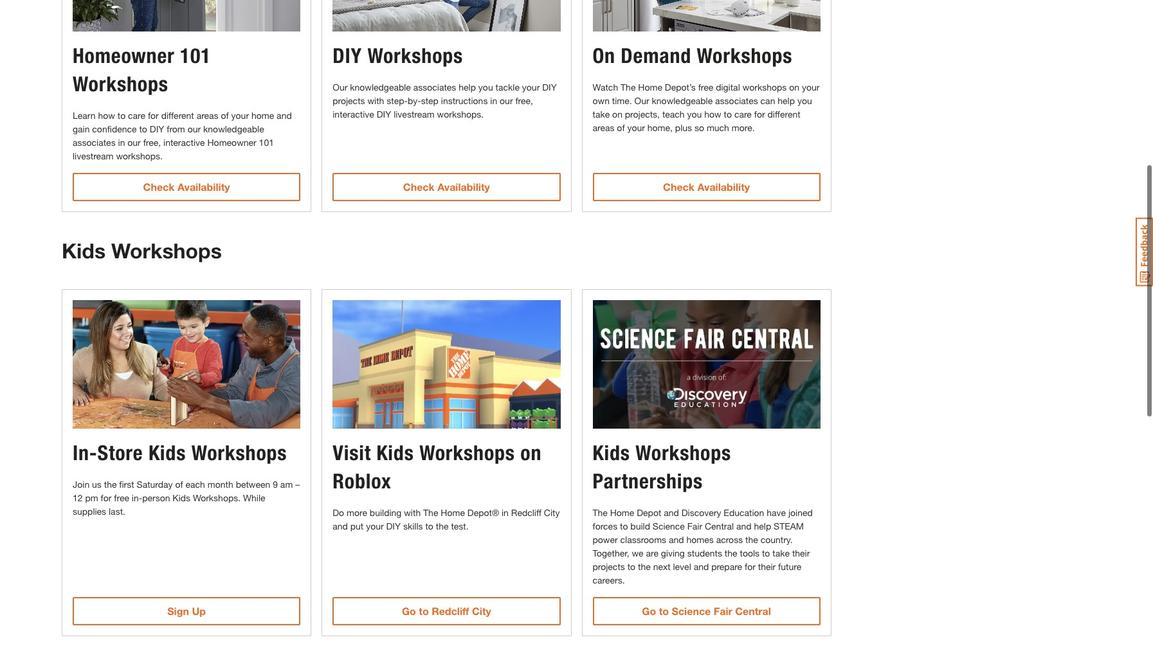 Task type: locate. For each thing, give the bounding box(es) containing it.
101 down the belleview venetian bronze single cylinder door handleset with cove door knob featuring smartkey security image
[[180, 43, 211, 68]]

fair up homes
[[688, 521, 703, 532]]

kids inside kids workshops partnerships
[[593, 440, 630, 465]]

own
[[593, 95, 610, 106]]

for down can
[[754, 109, 765, 120]]

you right can
[[798, 95, 812, 106]]

availability
[[178, 181, 230, 193], [438, 181, 490, 193], [698, 181, 750, 193]]

1 vertical spatial knowledgeable
[[652, 95, 713, 106]]

instructions
[[441, 95, 488, 106]]

2 horizontal spatial check availability button
[[593, 173, 821, 202]]

0 horizontal spatial you
[[479, 82, 493, 93]]

to inside watch the home depot's free digital workshops on your own time. our knowledgeable associates can help you take on projects, teach you how to care for different areas of your home, plus so much more.
[[724, 109, 732, 120]]

0 vertical spatial interactive
[[333, 109, 374, 120]]

different up 'from'
[[161, 110, 194, 121]]

knowledgeable inside the our knowledgeable associates help you tackle your diy projects with step-by-step instructions in our free, interactive diy livestream workshops.
[[350, 82, 411, 93]]

so
[[695, 122, 704, 133]]

workshops inside homeowner 101 workshops
[[73, 72, 168, 97]]

0 vertical spatial in
[[490, 95, 497, 106]]

science
[[653, 521, 685, 532], [672, 605, 711, 617]]

areas left the home
[[197, 110, 218, 121]]

in right 'depot®'
[[502, 507, 509, 518]]

of left the home
[[221, 110, 229, 121]]

sign up
[[167, 605, 206, 617]]

help
[[459, 82, 476, 93], [778, 95, 795, 106], [754, 521, 771, 532]]

0 vertical spatial free
[[698, 82, 714, 93]]

in inside learn how to care for different areas of your home and gain confidence to diy from our knowledgeable associates in our free, interactive homeowner 101 livestream workshops.
[[118, 137, 125, 148]]

0 vertical spatial central
[[705, 521, 734, 532]]

giving
[[661, 548, 685, 559]]

0 vertical spatial fair
[[688, 521, 703, 532]]

3 check availability from the left
[[663, 181, 750, 193]]

the
[[104, 479, 117, 490], [436, 521, 449, 532], [746, 534, 758, 545], [725, 548, 738, 559], [638, 561, 651, 572]]

the up time. on the top of page
[[621, 82, 636, 93]]

knowledgeable down depot's
[[652, 95, 713, 106]]

and down education
[[737, 521, 752, 532]]

2 vertical spatial you
[[687, 109, 702, 120]]

the inside the home depot and discovery education have joined forces to build science fair central and help steam power classrooms and homes across the country. together, we are giving students the tools to take their projects to the next level and prepare for their future careers.
[[593, 507, 608, 518]]

1 vertical spatial fair
[[714, 605, 733, 617]]

while
[[243, 492, 265, 503]]

1 horizontal spatial knowledgeable
[[350, 82, 411, 93]]

take down country.
[[773, 548, 790, 559]]

on
[[789, 82, 800, 93], [612, 109, 623, 120], [521, 440, 542, 465]]

2 horizontal spatial you
[[798, 95, 812, 106]]

0 horizontal spatial redcliff
[[432, 605, 469, 617]]

knowledgeable up step-
[[350, 82, 411, 93]]

0 horizontal spatial availability
[[178, 181, 230, 193]]

0 horizontal spatial our
[[128, 137, 141, 148]]

0 horizontal spatial areas
[[197, 110, 218, 121]]

0 vertical spatial 101
[[180, 43, 211, 68]]

different
[[768, 109, 801, 120], [161, 110, 194, 121]]

associates inside learn how to care for different areas of your home and gain confidence to diy from our knowledgeable associates in our free, interactive homeowner 101 livestream workshops.
[[73, 137, 116, 148]]

in
[[490, 95, 497, 106], [118, 137, 125, 148], [502, 507, 509, 518]]

and inside do more building with the home depot® in redcliff city and put your diy skills to the test.
[[333, 521, 348, 532]]

digital
[[716, 82, 740, 93]]

care inside learn how to care for different areas of your home and gain confidence to diy from our knowledgeable associates in our free, interactive homeowner 101 livestream workshops.
[[128, 110, 145, 121]]

of inside learn how to care for different areas of your home and gain confidence to diy from our knowledgeable associates in our free, interactive homeowner 101 livestream workshops.
[[221, 110, 229, 121]]

how inside watch the home depot's free digital workshops on your own time. our knowledgeable associates can help you take on projects, teach you how to care for different areas of your home, plus so much more.
[[705, 109, 722, 120]]

1 horizontal spatial city
[[544, 507, 560, 518]]

1 horizontal spatial our
[[188, 124, 201, 135]]

areas inside watch the home depot's free digital workshops on your own time. our knowledgeable associates can help you take on projects, teach you how to care for different areas of your home, plus so much more.
[[593, 122, 615, 133]]

2 vertical spatial knowledgeable
[[203, 124, 264, 135]]

101 down the home
[[259, 137, 274, 148]]

interactive inside learn how to care for different areas of your home and gain confidence to diy from our knowledgeable associates in our free, interactive homeowner 101 livestream workshops.
[[163, 137, 205, 148]]

2 horizontal spatial of
[[617, 122, 625, 133]]

livestream down the by-
[[394, 109, 435, 120]]

their up future
[[792, 548, 810, 559]]

1 vertical spatial interactive
[[163, 137, 205, 148]]

1 horizontal spatial check
[[403, 181, 435, 193]]

0 horizontal spatial on
[[521, 440, 542, 465]]

pm
[[85, 492, 98, 503]]

in down confidence
[[118, 137, 125, 148]]

1 horizontal spatial their
[[792, 548, 810, 559]]

you left tackle
[[479, 82, 493, 93]]

1 vertical spatial with
[[404, 507, 421, 518]]

do
[[333, 507, 344, 518]]

0 vertical spatial knowledgeable
[[350, 82, 411, 93]]

care up more.
[[735, 109, 752, 120]]

1 horizontal spatial on
[[612, 109, 623, 120]]

building
[[370, 507, 402, 518]]

take inside the home depot and discovery education have joined forces to build science fair central and help steam power classrooms and homes across the country. together, we are giving students the tools to take their projects to the next level and prepare for their future careers.
[[773, 548, 790, 559]]

0 vertical spatial of
[[221, 110, 229, 121]]

associates
[[413, 82, 456, 93], [715, 95, 758, 106], [73, 137, 116, 148]]

projects up the careers.
[[593, 561, 625, 572]]

their down tools
[[758, 561, 776, 572]]

level
[[673, 561, 691, 572]]

1 vertical spatial in
[[118, 137, 125, 148]]

science down level
[[672, 605, 711, 617]]

associates up step
[[413, 82, 456, 93]]

1 vertical spatial projects
[[593, 561, 625, 572]]

1 horizontal spatial central
[[735, 605, 771, 617]]

0 horizontal spatial interactive
[[163, 137, 205, 148]]

0 horizontal spatial city
[[472, 605, 491, 617]]

0 horizontal spatial in
[[118, 137, 125, 148]]

and up giving
[[669, 534, 684, 545]]

in inside the our knowledgeable associates help you tackle your diy projects with step-by-step instructions in our free, interactive diy livestream workshops.
[[490, 95, 497, 106]]

0 horizontal spatial with
[[368, 95, 384, 106]]

with up skills
[[404, 507, 421, 518]]

how
[[705, 109, 722, 120], [98, 110, 115, 121]]

1 vertical spatial livestream
[[73, 151, 114, 162]]

1 horizontal spatial how
[[705, 109, 722, 120]]

help right can
[[778, 95, 795, 106]]

you
[[479, 82, 493, 93], [798, 95, 812, 106], [687, 109, 702, 120]]

confidence
[[92, 124, 137, 135]]

partnerships
[[593, 469, 703, 494]]

0 horizontal spatial knowledgeable
[[203, 124, 264, 135]]

central up "across"
[[705, 521, 734, 532]]

home
[[251, 110, 274, 121]]

1 vertical spatial 101
[[259, 137, 274, 148]]

the
[[621, 82, 636, 93], [423, 507, 438, 518], [593, 507, 608, 518]]

fair inside the home depot and discovery education have joined forces to build science fair central and help steam power classrooms and homes across the country. together, we are giving students the tools to take their projects to the next level and prepare for their future careers.
[[688, 521, 703, 532]]

free inside watch the home depot's free digital workshops on your own time. our knowledgeable associates can help you take on projects, teach you how to care for different areas of your home, plus so much more.
[[698, 82, 714, 93]]

workshops. down confidence
[[116, 151, 163, 162]]

check availability for workshops
[[403, 181, 490, 193]]

for down homeowner 101 workshops
[[148, 110, 159, 121]]

check availability for demand
[[663, 181, 750, 193]]

and right the home
[[277, 110, 292, 121]]

2 check availability from the left
[[403, 181, 490, 193]]

free left digital
[[698, 82, 714, 93]]

the inside do more building with the home depot® in redcliff city and put your diy skills to the test.
[[436, 521, 449, 532]]

science down depot
[[653, 521, 685, 532]]

2 vertical spatial on
[[521, 440, 542, 465]]

1 horizontal spatial in
[[490, 95, 497, 106]]

go for visit kids workshops on roblox
[[402, 605, 416, 617]]

1 go from the left
[[402, 605, 416, 617]]

1 horizontal spatial help
[[754, 521, 771, 532]]

homeowner
[[73, 43, 175, 68], [207, 137, 256, 148]]

our down confidence
[[128, 137, 141, 148]]

teach
[[662, 109, 685, 120]]

your
[[522, 82, 540, 93], [802, 82, 820, 93], [231, 110, 249, 121], [627, 122, 645, 133], [366, 521, 384, 532]]

fair down prepare
[[714, 605, 733, 617]]

how up confidence
[[98, 110, 115, 121]]

our
[[333, 82, 348, 93], [635, 95, 649, 106]]

0 vertical spatial workshops.
[[437, 109, 484, 120]]

1 check availability button from the left
[[73, 173, 301, 202]]

1 horizontal spatial our
[[635, 95, 649, 106]]

1 horizontal spatial check availability button
[[333, 173, 561, 202]]

0 horizontal spatial our
[[333, 82, 348, 93]]

free
[[698, 82, 714, 93], [114, 492, 129, 503]]

0 horizontal spatial go
[[402, 605, 416, 617]]

knowledgeable down the home
[[203, 124, 264, 135]]

2 horizontal spatial on
[[789, 82, 800, 93]]

workshops.
[[437, 109, 484, 120], [116, 151, 163, 162]]

depot
[[637, 507, 662, 518]]

workshops. down 'instructions'
[[437, 109, 484, 120]]

0 horizontal spatial free
[[114, 492, 129, 503]]

1 vertical spatial help
[[778, 95, 795, 106]]

your down "building"
[[366, 521, 384, 532]]

3 check availability button from the left
[[593, 173, 821, 202]]

0 horizontal spatial check
[[143, 181, 175, 193]]

am
[[280, 479, 293, 490]]

0 horizontal spatial homeowner
[[73, 43, 175, 68]]

1 horizontal spatial go
[[642, 605, 656, 617]]

2 vertical spatial in
[[502, 507, 509, 518]]

101
[[180, 43, 211, 68], [259, 137, 274, 148]]

on inside visit kids workshops on roblox
[[521, 440, 542, 465]]

livestream down gain at left top
[[73, 151, 114, 162]]

together,
[[593, 548, 629, 559]]

redcliff inside do more building with the home depot® in redcliff city and put your diy skills to the test.
[[511, 507, 542, 518]]

different down can
[[768, 109, 801, 120]]

knowledgeable inside watch the home depot's free digital workshops on your own time. our knowledgeable associates can help you take on projects, teach you how to care for different areas of your home, plus so much more.
[[652, 95, 713, 106]]

first
[[119, 479, 134, 490]]

workshops
[[368, 43, 463, 68], [697, 43, 793, 68], [73, 72, 168, 97], [111, 239, 222, 263], [191, 440, 287, 465], [419, 440, 515, 465], [636, 440, 731, 465]]

kitchen fire extinguisher with easy mount bracket, 10 b:c, dry chemical, one-time use image
[[593, 0, 821, 32]]

and inside learn how to care for different areas of your home and gain confidence to diy from our knowledgeable associates in our free, interactive homeowner 101 livestream workshops.
[[277, 110, 292, 121]]

3 availability from the left
[[698, 181, 750, 193]]

learn
[[73, 110, 96, 121]]

projects inside the our knowledgeable associates help you tackle your diy projects with step-by-step instructions in our free, interactive diy livestream workshops.
[[333, 95, 365, 106]]

help down have
[[754, 521, 771, 532]]

build
[[631, 521, 650, 532]]

2 horizontal spatial check
[[663, 181, 695, 193]]

0 vertical spatial homeowner
[[73, 43, 175, 68]]

1 horizontal spatial the
[[593, 507, 608, 518]]

3 check from the left
[[663, 181, 695, 193]]

areas
[[197, 110, 218, 121], [593, 122, 615, 133]]

0 vertical spatial free,
[[516, 95, 533, 106]]

homeowner inside learn how to care for different areas of your home and gain confidence to diy from our knowledgeable associates in our free, interactive homeowner 101 livestream workshops.
[[207, 137, 256, 148]]

the down "across"
[[725, 548, 738, 559]]

0 vertical spatial associates
[[413, 82, 456, 93]]

the right us
[[104, 479, 117, 490]]

1 vertical spatial areas
[[593, 122, 615, 133]]

1 horizontal spatial free,
[[516, 95, 533, 106]]

0 horizontal spatial help
[[459, 82, 476, 93]]

free, inside learn how to care for different areas of your home and gain confidence to diy from our knowledgeable associates in our free, interactive homeowner 101 livestream workshops.
[[143, 137, 161, 148]]

in down tackle
[[490, 95, 497, 106]]

do more building with the home depot® in redcliff city and put your diy skills to the test.
[[333, 507, 560, 532]]

our down tackle
[[500, 95, 513, 106]]

your left the home
[[231, 110, 249, 121]]

home up test.
[[441, 507, 465, 518]]

2 availability from the left
[[438, 181, 490, 193]]

take down own
[[593, 109, 610, 120]]

your right workshops
[[802, 82, 820, 93]]

1 check from the left
[[143, 181, 175, 193]]

2 check availability button from the left
[[333, 173, 561, 202]]

the left test.
[[436, 521, 449, 532]]

0 horizontal spatial of
[[175, 479, 183, 490]]

care up confidence
[[128, 110, 145, 121]]

the up forces
[[593, 507, 608, 518]]

help up 'instructions'
[[459, 82, 476, 93]]

free inside join us the first saturday of each month between 9 am – 12 pm for free in-person kids workshops. while supplies last.
[[114, 492, 129, 503]]

home inside the home depot and discovery education have joined forces to build science fair central and help steam power classrooms and homes across the country. together, we are giving students the tools to take their projects to the next level and prepare for their future careers.
[[610, 507, 634, 518]]

0 vertical spatial you
[[479, 82, 493, 93]]

care inside watch the home depot's free digital workshops on your own time. our knowledgeable associates can help you take on projects, teach you how to care for different areas of your home, plus so much more.
[[735, 109, 752, 120]]

joined
[[789, 507, 813, 518]]

1 horizontal spatial 101
[[259, 137, 274, 148]]

sign
[[167, 605, 189, 617]]

1 availability from the left
[[178, 181, 230, 193]]

for inside watch the home depot's free digital workshops on your own time. our knowledgeable associates can help you take on projects, teach you how to care for different areas of your home, plus so much more.
[[754, 109, 765, 120]]

1 check availability from the left
[[143, 181, 230, 193]]

1 vertical spatial homeowner
[[207, 137, 256, 148]]

homes
[[687, 534, 714, 545]]

belleview venetian bronze single cylinder door handleset with cove door knob featuring smartkey security image
[[73, 0, 301, 32]]

1 horizontal spatial take
[[773, 548, 790, 559]]

2 horizontal spatial help
[[778, 95, 795, 106]]

help inside watch the home depot's free digital workshops on your own time. our knowledgeable associates can help you take on projects, teach you how to care for different areas of your home, plus so much more.
[[778, 95, 795, 106]]

help for on demand workshops
[[778, 95, 795, 106]]

diy
[[333, 43, 362, 68], [542, 82, 557, 93], [377, 109, 391, 120], [150, 124, 164, 135], [386, 521, 401, 532]]

month
[[208, 479, 233, 490]]

1 horizontal spatial different
[[768, 109, 801, 120]]

kids workshops
[[62, 239, 222, 263]]

different inside learn how to care for different areas of your home and gain confidence to diy from our knowledgeable associates in our free, interactive homeowner 101 livestream workshops.
[[161, 110, 194, 121]]

free up last.
[[114, 492, 129, 503]]

how inside learn how to care for different areas of your home and gain confidence to diy from our knowledgeable associates in our free, interactive homeowner 101 livestream workshops.
[[98, 110, 115, 121]]

check for demand
[[663, 181, 695, 193]]

your right tackle
[[522, 82, 540, 93]]

us
[[92, 479, 102, 490]]

0 horizontal spatial take
[[593, 109, 610, 120]]

home up projects, in the top right of the page
[[638, 82, 663, 93]]

2 go from the left
[[642, 605, 656, 617]]

home up forces
[[610, 507, 634, 518]]

0 vertical spatial redcliff
[[511, 507, 542, 518]]

prepare
[[712, 561, 742, 572]]

0 horizontal spatial associates
[[73, 137, 116, 148]]

areas down own
[[593, 122, 615, 133]]

of down time. on the top of page
[[617, 122, 625, 133]]

workshops
[[743, 82, 787, 93]]

homeowner 101 workshops
[[73, 43, 211, 97]]

1 vertical spatial science
[[672, 605, 711, 617]]

for right pm
[[101, 492, 112, 503]]

interactive
[[333, 109, 374, 120], [163, 137, 205, 148]]

you up so
[[687, 109, 702, 120]]

availability for on demand workshops
[[698, 181, 750, 193]]

kids inside visit kids workshops on roblox
[[377, 440, 414, 465]]

2 horizontal spatial our
[[500, 95, 513, 106]]

fair
[[688, 521, 703, 532], [714, 605, 733, 617]]

1 vertical spatial workshops.
[[116, 151, 163, 162]]

to
[[724, 109, 732, 120], [118, 110, 126, 121], [139, 124, 147, 135], [425, 521, 433, 532], [620, 521, 628, 532], [762, 548, 770, 559], [628, 561, 636, 572], [419, 605, 429, 617], [659, 605, 669, 617]]

0 vertical spatial with
[[368, 95, 384, 106]]

1 horizontal spatial projects
[[593, 561, 625, 572]]

home
[[638, 82, 663, 93], [441, 507, 465, 518], [610, 507, 634, 518]]

redcliff
[[511, 507, 542, 518], [432, 605, 469, 617]]

learn how to care for different areas of your home and gain confidence to diy from our knowledgeable associates in our free, interactive homeowner 101 livestream workshops.
[[73, 110, 292, 162]]

how up much
[[705, 109, 722, 120]]

1 vertical spatial redcliff
[[432, 605, 469, 617]]

kids
[[62, 239, 106, 263], [149, 440, 186, 465], [377, 440, 414, 465], [593, 440, 630, 465], [173, 492, 190, 503]]

person
[[142, 492, 170, 503]]

home inside do more building with the home depot® in redcliff city and put your diy skills to the test.
[[441, 507, 465, 518]]

your inside learn how to care for different areas of your home and gain confidence to diy from our knowledgeable associates in our free, interactive homeowner 101 livestream workshops.
[[231, 110, 249, 121]]

science inside button
[[672, 605, 711, 617]]

check availability button for demand
[[593, 173, 821, 202]]

knowledgeable
[[350, 82, 411, 93], [652, 95, 713, 106], [203, 124, 264, 135]]

check availability
[[143, 181, 230, 193], [403, 181, 490, 193], [663, 181, 750, 193]]

0 vertical spatial livestream
[[394, 109, 435, 120]]

take inside watch the home depot's free digital workshops on your own time. our knowledgeable associates can help you take on projects, teach you how to care for different areas of your home, plus so much more.
[[593, 109, 610, 120]]

of left each
[[175, 479, 183, 490]]

0 horizontal spatial home
[[441, 507, 465, 518]]

classrooms
[[620, 534, 666, 545]]

for down tools
[[745, 561, 756, 572]]

1 vertical spatial of
[[617, 122, 625, 133]]

central down prepare
[[735, 605, 771, 617]]

for
[[754, 109, 765, 120], [148, 110, 159, 121], [101, 492, 112, 503], [745, 561, 756, 572]]

associates down digital
[[715, 95, 758, 106]]

supplies
[[73, 506, 106, 517]]

0 horizontal spatial central
[[705, 521, 734, 532]]

2 vertical spatial our
[[128, 137, 141, 148]]

0 horizontal spatial workshops.
[[116, 151, 163, 162]]

1 horizontal spatial check availability
[[403, 181, 490, 193]]

our inside watch the home depot's free digital workshops on your own time. our knowledgeable associates can help you take on projects, teach you how to care for different areas of your home, plus so much more.
[[635, 95, 649, 106]]

0 vertical spatial our
[[500, 95, 513, 106]]

our right 'from'
[[188, 124, 201, 135]]

associates down gain at left top
[[73, 137, 116, 148]]

livestream
[[394, 109, 435, 120], [73, 151, 114, 162]]

projects
[[333, 95, 365, 106], [593, 561, 625, 572]]

check
[[143, 181, 175, 193], [403, 181, 435, 193], [663, 181, 695, 193]]

check availability for 101
[[143, 181, 230, 193]]

0 horizontal spatial care
[[128, 110, 145, 121]]

help inside the our knowledgeable associates help you tackle your diy projects with step-by-step instructions in our free, interactive diy livestream workshops.
[[459, 82, 476, 93]]

power
[[593, 534, 618, 545]]

future
[[778, 561, 802, 572]]

with
[[368, 95, 384, 106], [404, 507, 421, 518]]

workshops inside kids workshops partnerships
[[636, 440, 731, 465]]

test.
[[451, 521, 469, 532]]

1 horizontal spatial areas
[[593, 122, 615, 133]]

and down do
[[333, 521, 348, 532]]

central inside button
[[735, 605, 771, 617]]

the right "building"
[[423, 507, 438, 518]]

with left step-
[[368, 95, 384, 106]]

0 horizontal spatial projects
[[333, 95, 365, 106]]

0 vertical spatial city
[[544, 507, 560, 518]]

2 horizontal spatial availability
[[698, 181, 750, 193]]

more.
[[732, 122, 755, 133]]

0 vertical spatial on
[[789, 82, 800, 93]]

1 vertical spatial associates
[[715, 95, 758, 106]]

projects left step-
[[333, 95, 365, 106]]

1 vertical spatial city
[[472, 605, 491, 617]]

2 check from the left
[[403, 181, 435, 193]]

join us the first saturday of each month between 9 am – 12 pm for free in-person kids workshops. while supplies last.
[[73, 479, 300, 517]]

2 vertical spatial of
[[175, 479, 183, 490]]

areas inside learn how to care for different areas of your home and gain confidence to diy from our knowledgeable associates in our free, interactive homeowner 101 livestream workshops.
[[197, 110, 218, 121]]

check availability button for workshops
[[333, 173, 561, 202]]

1 horizontal spatial care
[[735, 109, 752, 120]]

help inside the home depot and discovery education have joined forces to build science fair central and help steam power classrooms and homes across the country. together, we are giving students the tools to take their projects to the next level and prepare for their future careers.
[[754, 521, 771, 532]]



Task type: vqa. For each thing, say whether or not it's contained in the screenshot.
right free,
yes



Task type: describe. For each thing, give the bounding box(es) containing it.
students
[[688, 548, 722, 559]]

store
[[97, 440, 143, 465]]

homeowner inside homeowner 101 workshops
[[73, 43, 175, 68]]

are
[[646, 548, 659, 559]]

sign up button
[[73, 597, 301, 626]]

country.
[[761, 534, 793, 545]]

feedback link image
[[1136, 217, 1153, 287]]

workshops. inside learn how to care for different areas of your home and gain confidence to diy from our knowledgeable associates in our free, interactive homeowner 101 livestream workshops.
[[116, 151, 163, 162]]

our knowledgeable associates help you tackle your diy projects with step-by-step instructions in our free, interactive diy livestream workshops.
[[333, 82, 557, 120]]

step-
[[387, 95, 408, 106]]

redcliff inside button
[[432, 605, 469, 617]]

roblox
[[333, 469, 392, 494]]

science inside the home depot and discovery education have joined forces to build science fair central and help steam power classrooms and homes across the country. together, we are giving students the tools to take their projects to the next level and prepare for their future careers.
[[653, 521, 685, 532]]

1 vertical spatial our
[[188, 124, 201, 135]]

to inside do more building with the home depot® in redcliff city and put your diy skills to the test.
[[425, 521, 433, 532]]

join
[[73, 479, 90, 490]]

next
[[653, 561, 671, 572]]

go to science fair central button
[[593, 597, 821, 626]]

we
[[632, 548, 644, 559]]

visit kids workshops on roblox
[[333, 440, 542, 494]]

the down we
[[638, 561, 651, 572]]

our inside the our knowledgeable associates help you tackle your diy projects with step-by-step instructions in our free, interactive diy livestream workshops.
[[333, 82, 348, 93]]

city inside do more building with the home depot® in redcliff city and put your diy skills to the test.
[[544, 507, 560, 518]]

the up tools
[[746, 534, 758, 545]]

to inside the go to redcliff city button
[[419, 605, 429, 617]]

more
[[347, 507, 367, 518]]

have
[[767, 507, 786, 518]]

the inside watch the home depot's free digital workshops on your own time. our knowledgeable associates can help you take on projects, teach you how to care for different areas of your home, plus so much more.
[[621, 82, 636, 93]]

your inside do more building with the home depot® in redcliff city and put your diy skills to the test.
[[366, 521, 384, 532]]

in inside do more building with the home depot® in redcliff city and put your diy skills to the test.
[[502, 507, 509, 518]]

city inside button
[[472, 605, 491, 617]]

watch the home depot's free digital workshops on your own time. our knowledgeable associates can help you take on projects, teach you how to care for different areas of your home, plus so much more.
[[593, 82, 820, 133]]

the inside do more building with the home depot® in redcliff city and put your diy skills to the test.
[[423, 507, 438, 518]]

livestream inside the our knowledgeable associates help you tackle your diy projects with step-by-step instructions in our free, interactive diy livestream workshops.
[[394, 109, 435, 120]]

your inside the our knowledgeable associates help you tackle your diy projects with step-by-step instructions in our free, interactive diy livestream workshops.
[[522, 82, 540, 93]]

go to redcliff city
[[402, 605, 491, 617]]

to inside go to science fair central button
[[659, 605, 669, 617]]

of inside join us the first saturday of each month between 9 am – 12 pm for free in-person kids workshops. while supplies last.
[[175, 479, 183, 490]]

2 in. flex putty knife image
[[333, 0, 561, 32]]

projects inside the home depot and discovery education have joined forces to build science fair central and help steam power classrooms and homes across the country. together, we are giving students the tools to take their projects to the next level and prepare for their future careers.
[[593, 561, 625, 572]]

across
[[716, 534, 743, 545]]

each
[[186, 479, 205, 490]]

demand
[[621, 43, 692, 68]]

check for workshops
[[403, 181, 435, 193]]

free, inside the our knowledgeable associates help you tackle your diy projects with step-by-step instructions in our free, interactive diy livestream workshops.
[[516, 95, 533, 106]]

in-
[[73, 440, 97, 465]]

projects,
[[625, 109, 660, 120]]

in-
[[132, 492, 142, 503]]

last.
[[109, 506, 125, 517]]

and right depot
[[664, 507, 679, 518]]

livestream inside learn how to care for different areas of your home and gain confidence to diy from our knowledgeable associates in our free, interactive homeowner 101 livestream workshops.
[[73, 151, 114, 162]]

12
[[73, 492, 83, 503]]

education
[[724, 507, 764, 518]]

careers.
[[593, 575, 625, 586]]

steam
[[774, 521, 804, 532]]

discovery
[[682, 507, 721, 518]]

availability for diy workshops
[[438, 181, 490, 193]]

your down projects, in the top right of the page
[[627, 122, 645, 133]]

availability for homeowner 101 workshops
[[178, 181, 230, 193]]

between
[[236, 479, 270, 490]]

with inside the our knowledgeable associates help you tackle your diy projects with step-by-step instructions in our free, interactive diy livestream workshops.
[[368, 95, 384, 106]]

1 vertical spatial on
[[612, 109, 623, 120]]

kids inside join us the first saturday of each month between 9 am – 12 pm for free in-person kids workshops. while supplies last.
[[173, 492, 190, 503]]

home inside watch the home depot's free digital workshops on your own time. our knowledgeable associates can help you take on projects, teach you how to care for different areas of your home, plus so much more.
[[638, 82, 663, 93]]

in-store kids workshops
[[73, 440, 287, 465]]

science_fair_height250px.jpeg.webp image
[[593, 301, 821, 429]]

0 vertical spatial their
[[792, 548, 810, 559]]

watch
[[593, 82, 618, 93]]

can
[[761, 95, 775, 106]]

associates inside the our knowledgeable associates help you tackle your diy projects with step-by-step instructions in our free, interactive diy livestream workshops.
[[413, 82, 456, 93]]

kids workshops partnerships
[[593, 440, 731, 494]]

different inside watch the home depot's free digital workshops on your own time. our knowledgeable associates can help you take on projects, teach you how to care for different areas of your home, plus so much more.
[[768, 109, 801, 120]]

saturday
[[137, 479, 173, 490]]

up
[[192, 605, 206, 617]]

put
[[350, 521, 364, 532]]

101 inside learn how to care for different areas of your home and gain confidence to diy from our knowledgeable associates in our free, interactive homeowner 101 livestream workshops.
[[259, 137, 274, 148]]

go for kids workshops partnerships
[[642, 605, 656, 617]]

workshops inside visit kids workshops on roblox
[[419, 440, 515, 465]]

101 inside homeowner 101 workshops
[[180, 43, 211, 68]]

diy inside do more building with the home depot® in redcliff city and put your diy skills to the test.
[[386, 521, 401, 532]]

from
[[167, 124, 185, 135]]

with inside do more building with the home depot® in redcliff city and put your diy skills to the test.
[[404, 507, 421, 518]]

0 horizontal spatial their
[[758, 561, 776, 572]]

forces
[[593, 521, 618, 532]]

associates inside watch the home depot's free digital workshops on your own time. our knowledgeable associates can help you take on projects, teach you how to care for different areas of your home, plus so much more.
[[715, 95, 758, 106]]

of inside watch the home depot's free digital workshops on your own time. our knowledgeable associates can help you take on projects, teach you how to care for different areas of your home, plus so much more.
[[617, 122, 625, 133]]

central inside the home depot and discovery education have joined forces to build science fair central and help steam power classrooms and homes across the country. together, we are giving students the tools to take their projects to the next level and prepare for their future careers.
[[705, 521, 734, 532]]

and down students
[[694, 561, 709, 572]]

plus
[[675, 122, 692, 133]]

knowledgeable inside learn how to care for different areas of your home and gain confidence to diy from our knowledgeable associates in our free, interactive homeowner 101 livestream workshops.
[[203, 124, 264, 135]]

depot's
[[665, 82, 696, 93]]

9
[[273, 479, 278, 490]]

tackle
[[496, 82, 520, 93]]

–
[[295, 479, 300, 490]]

help for kids workshops partnerships
[[754, 521, 771, 532]]

depot®
[[468, 507, 499, 518]]

visit
[[333, 440, 371, 465]]

check for 101
[[143, 181, 175, 193]]

the home depot and discovery education have joined forces to build science fair central and help steam power classrooms and homes across the country. together, we are giving students the tools to take their projects to the next level and prepare for their future careers.
[[593, 507, 813, 586]]

the inside join us the first saturday of each month between 9 am – 12 pm for free in-person kids workshops. while supplies last.
[[104, 479, 117, 490]]

step
[[421, 95, 439, 106]]

workshops.
[[193, 492, 241, 503]]

time.
[[612, 95, 632, 106]]

on
[[593, 43, 616, 68]]

on demand workshops
[[593, 43, 793, 68]]

for inside join us the first saturday of each month between 9 am – 12 pm for free in-person kids workshops. while supplies last.
[[101, 492, 112, 503]]

gain
[[73, 124, 90, 135]]

for inside learn how to care for different areas of your home and gain confidence to diy from our knowledgeable associates in our free, interactive homeowner 101 livestream workshops.
[[148, 110, 159, 121]]

interactive inside the our knowledgeable associates help you tackle your diy projects with step-by-step instructions in our free, interactive diy livestream workshops.
[[333, 109, 374, 120]]

you inside the our knowledgeable associates help you tackle your diy projects with step-by-step instructions in our free, interactive diy livestream workshops.
[[479, 82, 493, 93]]

check availability button for 101
[[73, 173, 301, 202]]

go to science fair central
[[642, 605, 771, 617]]

by-
[[408, 95, 421, 106]]

fair inside button
[[714, 605, 733, 617]]

workshops. inside the our knowledgeable associates help you tackle your diy projects with step-by-step instructions in our free, interactive diy livestream workshops.
[[437, 109, 484, 120]]

for inside the home depot and discovery education have joined forces to build science fair central and help steam power classrooms and homes across the country. together, we are giving students the tools to take their projects to the next level and prepare for their future careers.
[[745, 561, 756, 572]]

home,
[[648, 122, 673, 133]]

diy inside learn how to care for different areas of your home and gain confidence to diy from our knowledgeable associates in our free, interactive homeowner 101 livestream workshops.
[[150, 124, 164, 135]]

much
[[707, 122, 729, 133]]

tools
[[740, 548, 760, 559]]

diy workshops
[[333, 43, 463, 68]]

our inside the our knowledgeable associates help you tackle your diy projects with step-by-step instructions in our free, interactive diy livestream workshops.
[[500, 95, 513, 106]]

skills
[[403, 521, 423, 532]]

1 vertical spatial you
[[798, 95, 812, 106]]

go to redcliff city button
[[333, 597, 561, 626]]



